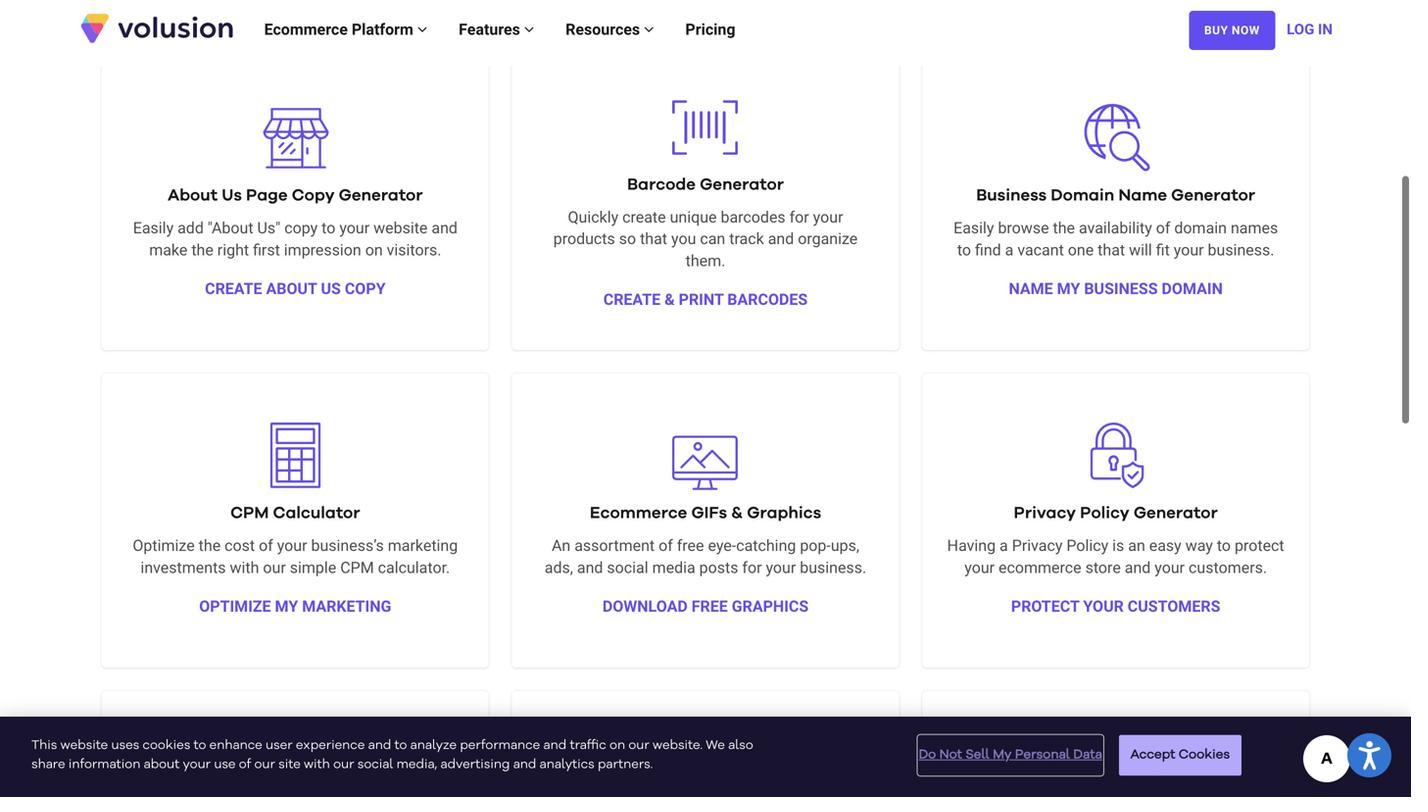 Task type: vqa. For each thing, say whether or not it's contained in the screenshot.


Task type: describe. For each thing, give the bounding box(es) containing it.
copy
[[345, 279, 386, 298]]

fit
[[1157, 241, 1170, 259]]

optimize my marketing link
[[199, 597, 392, 615]]

ecommerce gifs & graphics
[[590, 505, 822, 522]]

an
[[1129, 536, 1146, 555]]

so
[[619, 230, 636, 248]]

of inside this website uses cookies to enhance user experience and to analyze performance and traffic on our website. we also share information about your use of our site with our social media, advertising and analytics partners.
[[239, 758, 251, 771]]

ups,
[[831, 536, 860, 555]]

print
[[679, 290, 724, 309]]

find
[[975, 241, 1002, 259]]

"about
[[208, 219, 253, 237]]

protect your customers link
[[1012, 597, 1221, 615]]

1 vertical spatial name
[[1009, 279, 1054, 298]]

social inside this website uses cookies to enhance user experience and to analyze performance and traffic on our website. we also share information about your use of our site with our social media, advertising and analytics partners.
[[358, 758, 393, 771]]

barcode
[[627, 176, 696, 193]]

an
[[552, 536, 571, 555]]

do not sell my personal data button
[[919, 736, 1103, 775]]

availability
[[1079, 219, 1153, 237]]

graphics icon image
[[672, 422, 740, 490]]

way
[[1186, 536, 1214, 555]]

your
[[1084, 597, 1124, 615]]

ecommerce platform
[[264, 27, 417, 46]]

website inside easily add "about us" copy to your website and make the right first impression on visitors.
[[374, 219, 428, 237]]

not
[[940, 749, 963, 761]]

social inside an assortment of free eye-catching pop-ups, ads, and social media posts for your business.
[[607, 558, 649, 577]]

name my business domain link
[[1009, 279, 1223, 298]]

cost
[[225, 536, 255, 555]]

business domain name generator
[[977, 187, 1256, 204]]

accept cookies button
[[1120, 735, 1242, 776]]

0 vertical spatial policy
[[1080, 505, 1130, 522]]

and up the analytics on the left
[[544, 739, 567, 752]]

to inside having a privacy policy is an easy way to protect your ecommerce store and your customers.
[[1217, 536, 1231, 555]]

optimize for optimize the cost of your business's marketing investments with our simple cpm calculator.
[[133, 536, 195, 555]]

website inside this website uses cookies to enhance user experience and to analyze performance and traffic on our website. we also share information about your use of our site with our social media, advertising and analytics partners.
[[60, 739, 108, 752]]

cookies
[[143, 739, 190, 752]]

cookies
[[1179, 749, 1231, 761]]

personal
[[1016, 749, 1071, 761]]

0 vertical spatial cpm
[[230, 505, 269, 522]]

business. inside the easily browse the availability of domain names to find a vacant one that will fit your business.
[[1208, 241, 1275, 259]]

features link
[[443, 7, 550, 66]]

pricing
[[686, 27, 736, 46]]

barcodes
[[728, 290, 808, 309]]

privacy policy generator
[[1014, 505, 1218, 522]]

calculator.
[[378, 558, 450, 577]]

to inside the easily browse the availability of domain names to find a vacant one that will fit your business.
[[958, 241, 972, 259]]

your inside quickly create unique barcodes for your products so that you can track and organize them.
[[813, 208, 844, 226]]

add
[[178, 219, 204, 237]]

unique
[[670, 208, 717, 226]]

policy inside having a privacy policy is an easy way to protect your ecommerce store and your customers.
[[1067, 536, 1109, 555]]

them.
[[686, 252, 726, 270]]

buy now
[[1205, 31, 1260, 45]]

business loan icon image
[[1082, 739, 1151, 797]]

easily for easily add "about us" copy to your website and make the right first impression on visitors.
[[133, 219, 174, 237]]

easily for easily browse the availability of domain names to find a vacant one that will fit your business.
[[954, 219, 995, 237]]

0 horizontal spatial &
[[665, 290, 675, 309]]

organize
[[798, 230, 858, 248]]

resources link
[[550, 7, 670, 66]]

your inside optimize the cost of your business's marketing investments with our simple cpm calculator.
[[277, 536, 307, 555]]

in
[[1319, 28, 1333, 45]]

easily browse the availability of domain names to find a vacant one that will fit your business.
[[954, 219, 1279, 259]]

log
[[1287, 28, 1315, 45]]

about us page copy generator
[[168, 187, 423, 204]]

store
[[1086, 558, 1121, 577]]

ecommerce platform link
[[249, 7, 443, 66]]

optimize the cost of your business's marketing investments with our simple cpm calculator.
[[133, 536, 458, 577]]

our down user
[[254, 758, 275, 771]]

a inside having a privacy policy is an easy way to protect your ecommerce store and your customers.
[[1000, 536, 1009, 555]]

also
[[728, 739, 754, 752]]

catching
[[736, 536, 796, 555]]

accept cookies
[[1131, 749, 1231, 761]]

first
[[253, 241, 280, 259]]

eye-
[[708, 536, 736, 555]]

assortment
[[575, 536, 655, 555]]

calculator icon image
[[261, 422, 330, 490]]

for inside an assortment of free eye-catching pop-ups, ads, and social media posts for your business.
[[743, 558, 762, 577]]

do
[[919, 749, 937, 761]]

on for traffic
[[610, 739, 626, 752]]

products
[[554, 230, 615, 248]]

make
[[149, 241, 188, 259]]

angle down image for ecommerce platform
[[417, 29, 428, 45]]

this website uses cookies to enhance user experience and to analyze performance and traffic on our website. we also share information about your use of our site with our social media, advertising and analytics partners.
[[31, 739, 754, 771]]

your inside easily add "about us" copy to your website and make the right first impression on visitors.
[[340, 219, 370, 237]]

is
[[1113, 536, 1125, 555]]

track
[[730, 230, 764, 248]]

1 horizontal spatial us
[[321, 279, 341, 298]]

posts
[[700, 558, 739, 577]]

marketing
[[302, 597, 392, 615]]

user
[[266, 739, 293, 752]]

copy
[[292, 187, 335, 204]]

protect
[[1012, 597, 1080, 615]]

about
[[144, 758, 180, 771]]

of inside optimize the cost of your business's marketing investments with our simple cpm calculator.
[[259, 536, 273, 555]]

our inside optimize the cost of your business's marketing investments with our simple cpm calculator.
[[263, 558, 286, 577]]

0 vertical spatial graphics
[[747, 505, 822, 522]]

calculator
[[273, 505, 360, 522]]

copy
[[285, 219, 318, 237]]

that inside quickly create unique barcodes for your products so that you can track and organize them.
[[640, 230, 668, 248]]

business. inside an assortment of free eye-catching pop-ups, ads, and social media posts for your business.
[[800, 558, 867, 577]]

media,
[[397, 758, 438, 771]]

cpm calculator
[[230, 505, 360, 522]]

barcode generator
[[627, 176, 784, 193]]

media
[[652, 558, 696, 577]]

download free graphics
[[603, 597, 809, 615]]

with inside this website uses cookies to enhance user experience and to analyze performance and traffic on our website. we also share information about your use of our site with our social media, advertising and analytics partners.
[[304, 758, 330, 771]]

site
[[279, 758, 301, 771]]

will
[[1129, 241, 1153, 259]]

uses
[[111, 739, 139, 752]]

analytics
[[540, 758, 595, 771]]

do not sell my personal data
[[919, 749, 1103, 761]]

for inside quickly create unique barcodes for your products so that you can track and organize them.
[[790, 208, 809, 226]]

domain icon image
[[1082, 104, 1151, 173]]

to inside easily add "about us" copy to your website and make the right first impression on visitors.
[[322, 219, 336, 237]]

page
[[246, 187, 288, 204]]

sell
[[966, 749, 990, 761]]



Task type: locate. For each thing, give the bounding box(es) containing it.
0 horizontal spatial cpm
[[230, 505, 269, 522]]

ecommerce for ecommerce platform
[[264, 27, 348, 46]]

1 vertical spatial ecommerce
[[590, 505, 688, 522]]

the left cost
[[199, 536, 221, 555]]

social
[[607, 558, 649, 577], [358, 758, 393, 771]]

name
[[1119, 187, 1168, 204], [1009, 279, 1054, 298]]

buy
[[1205, 31, 1229, 45]]

& right gifs
[[731, 505, 743, 522]]

a inside the easily browse the availability of domain names to find a vacant one that will fit your business.
[[1005, 241, 1014, 259]]

easily up the find
[[954, 219, 995, 237]]

name up availability
[[1119, 187, 1168, 204]]

cpm
[[230, 505, 269, 522], [340, 558, 374, 577]]

easy
[[1150, 536, 1182, 555]]

cpm inside optimize the cost of your business's marketing investments with our simple cpm calculator.
[[340, 558, 374, 577]]

my right sell
[[993, 749, 1012, 761]]

of
[[1157, 219, 1171, 237], [259, 536, 273, 555], [659, 536, 673, 555], [239, 758, 251, 771]]

my down simple
[[275, 597, 298, 615]]

this
[[31, 739, 57, 752]]

about us generator icon image
[[261, 104, 330, 173]]

0 horizontal spatial for
[[743, 558, 762, 577]]

0 horizontal spatial social
[[358, 758, 393, 771]]

our down experience
[[333, 758, 354, 771]]

create for create & print barcodes
[[604, 290, 661, 309]]

return policy icon image
[[672, 739, 740, 797]]

0 vertical spatial us
[[222, 187, 242, 204]]

0 vertical spatial privacy
[[1014, 505, 1076, 522]]

that
[[640, 230, 668, 248], [1098, 241, 1126, 259]]

on for impression
[[365, 241, 383, 259]]

customers.
[[1189, 558, 1268, 577]]

0 vertical spatial business
[[977, 187, 1047, 204]]

0 horizontal spatial business.
[[800, 558, 867, 577]]

1 horizontal spatial name
[[1119, 187, 1168, 204]]

0 vertical spatial &
[[665, 290, 675, 309]]

us left copy at the top left of page
[[321, 279, 341, 298]]

2 angle down image from the left
[[644, 29, 654, 45]]

0 vertical spatial optimize
[[133, 536, 195, 555]]

1 horizontal spatial social
[[607, 558, 649, 577]]

of inside an assortment of free eye-catching pop-ups, ads, and social media posts for your business.
[[659, 536, 673, 555]]

0 horizontal spatial optimize
[[133, 536, 195, 555]]

the inside optimize the cost of your business's marketing investments with our simple cpm calculator.
[[199, 536, 221, 555]]

0 vertical spatial business.
[[1208, 241, 1275, 259]]

cpm down business's
[[340, 558, 374, 577]]

our up partners.
[[629, 739, 650, 752]]

social down assortment
[[607, 558, 649, 577]]

of up the fit
[[1157, 219, 1171, 237]]

impression
[[284, 241, 361, 259]]

1 angle down image from the left
[[417, 29, 428, 45]]

1 horizontal spatial domain
[[1162, 279, 1223, 298]]

optimize for optimize my marketing
[[199, 597, 271, 615]]

your down catching
[[766, 558, 796, 577]]

0 vertical spatial my
[[1057, 279, 1081, 298]]

1 vertical spatial us
[[321, 279, 341, 298]]

my down one
[[1057, 279, 1081, 298]]

0 vertical spatial with
[[230, 558, 259, 577]]

create for create about us copy
[[205, 279, 262, 298]]

your down domain
[[1174, 241, 1204, 259]]

angle down image for resources
[[644, 29, 654, 45]]

2 easily from the left
[[954, 219, 995, 237]]

enhance
[[209, 739, 263, 752]]

and inside having a privacy policy is an easy way to protect your ecommerce store and your customers.
[[1125, 558, 1151, 577]]

angle down image
[[417, 29, 428, 45], [644, 29, 654, 45]]

1 vertical spatial cpm
[[340, 558, 374, 577]]

1 horizontal spatial cpm
[[340, 558, 374, 577]]

marketing
[[388, 536, 458, 555]]

resources
[[566, 27, 644, 46]]

for down catching
[[743, 558, 762, 577]]

1 easily from the left
[[133, 219, 174, 237]]

to up impression
[[322, 219, 336, 237]]

0 horizontal spatial about
[[168, 187, 218, 204]]

create down so
[[604, 290, 661, 309]]

0 horizontal spatial ecommerce
[[264, 27, 348, 46]]

to up media,
[[395, 739, 407, 752]]

1 vertical spatial business
[[1085, 279, 1158, 298]]

of up media
[[659, 536, 673, 555]]

create & print barcodes link
[[604, 290, 808, 309]]

to left the find
[[958, 241, 972, 259]]

1 vertical spatial business.
[[800, 558, 867, 577]]

and down an
[[1125, 558, 1151, 577]]

1 horizontal spatial &
[[731, 505, 743, 522]]

&
[[665, 290, 675, 309], [731, 505, 743, 522]]

1 vertical spatial social
[[358, 758, 393, 771]]

0 vertical spatial social
[[607, 558, 649, 577]]

of right use
[[239, 758, 251, 771]]

0 horizontal spatial angle down image
[[417, 29, 428, 45]]

free
[[677, 536, 704, 555]]

and right ads,
[[577, 558, 603, 577]]

easily up the make
[[133, 219, 174, 237]]

privacy policy icon image
[[1082, 422, 1151, 490]]

vacant
[[1018, 241, 1064, 259]]

0 horizontal spatial my
[[275, 597, 298, 615]]

share
[[31, 758, 65, 771]]

0 horizontal spatial create
[[205, 279, 262, 298]]

easily
[[133, 219, 174, 237], [954, 219, 995, 237]]

0 vertical spatial for
[[790, 208, 809, 226]]

1 vertical spatial my
[[275, 597, 298, 615]]

0 horizontal spatial business
[[977, 187, 1047, 204]]

1 vertical spatial a
[[1000, 536, 1009, 555]]

analyze
[[410, 739, 457, 752]]

1 vertical spatial domain
[[1162, 279, 1223, 298]]

advertising
[[441, 758, 510, 771]]

log in
[[1287, 28, 1333, 45]]

domain
[[1051, 187, 1115, 204], [1162, 279, 1223, 298]]

having
[[948, 536, 996, 555]]

on inside easily add "about us" copy to your website and make the right first impression on visitors.
[[365, 241, 383, 259]]

of right cost
[[259, 536, 273, 555]]

volusion logo image
[[78, 19, 235, 52]]

your left use
[[183, 758, 211, 771]]

about down first
[[266, 279, 317, 298]]

social left media,
[[358, 758, 393, 771]]

0 horizontal spatial on
[[365, 241, 383, 259]]

0 vertical spatial on
[[365, 241, 383, 259]]

& left print
[[665, 290, 675, 309]]

business. down names
[[1208, 241, 1275, 259]]

barcodes
[[721, 208, 786, 226]]

your
[[813, 208, 844, 226], [340, 219, 370, 237], [1174, 241, 1204, 259], [277, 536, 307, 555], [766, 558, 796, 577], [965, 558, 995, 577], [1155, 558, 1185, 577], [183, 758, 211, 771]]

a right the find
[[1005, 241, 1014, 259]]

to right cookies
[[194, 739, 206, 752]]

ecommerce up assortment
[[590, 505, 688, 522]]

your up organize
[[813, 208, 844, 226]]

pricing link
[[670, 7, 751, 66]]

1 vertical spatial with
[[304, 758, 330, 771]]

optimize inside optimize the cost of your business's marketing investments with our simple cpm calculator.
[[133, 536, 195, 555]]

domain up availability
[[1051, 187, 1115, 204]]

ecommerce
[[264, 27, 348, 46], [590, 505, 688, 522]]

create about us copy
[[205, 279, 386, 298]]

2 vertical spatial my
[[993, 749, 1012, 761]]

that down "create"
[[640, 230, 668, 248]]

free
[[692, 597, 728, 615]]

and right track
[[768, 230, 794, 248]]

create
[[623, 208, 666, 226]]

you
[[672, 230, 696, 248]]

generator up visitors.
[[339, 187, 423, 204]]

and inside an assortment of free eye-catching pop-ups, ads, and social media posts for your business.
[[577, 558, 603, 577]]

0 vertical spatial domain
[[1051, 187, 1115, 204]]

generator up domain
[[1172, 187, 1256, 204]]

0 vertical spatial name
[[1119, 187, 1168, 204]]

your down having
[[965, 558, 995, 577]]

0 horizontal spatial name
[[1009, 279, 1054, 298]]

1 horizontal spatial my
[[993, 749, 1012, 761]]

0 vertical spatial website
[[374, 219, 428, 237]]

1 horizontal spatial angle down image
[[644, 29, 654, 45]]

1 vertical spatial the
[[191, 241, 214, 259]]

accept
[[1131, 749, 1176, 761]]

on inside this website uses cookies to enhance user experience and to analyze performance and traffic on our website. we also share information about your use of our site with our social media, advertising and analytics partners.
[[610, 739, 626, 752]]

1 vertical spatial optimize
[[199, 597, 271, 615]]

your up impression
[[340, 219, 370, 237]]

optimize
[[133, 536, 195, 555], [199, 597, 271, 615]]

angle down image inside resources link
[[644, 29, 654, 45]]

generator
[[700, 176, 784, 193], [339, 187, 423, 204], [1172, 187, 1256, 204], [1134, 505, 1218, 522]]

business. down ups,
[[800, 558, 867, 577]]

website up information at the bottom of page
[[60, 739, 108, 752]]

my inside button
[[993, 749, 1012, 761]]

graphics up catching
[[747, 505, 822, 522]]

business
[[977, 187, 1047, 204], [1085, 279, 1158, 298]]

name down vacant
[[1009, 279, 1054, 298]]

my for name
[[1057, 279, 1081, 298]]

our left simple
[[263, 558, 286, 577]]

our
[[263, 558, 286, 577], [629, 739, 650, 752], [254, 758, 275, 771], [333, 758, 354, 771]]

0 horizontal spatial with
[[230, 558, 259, 577]]

and right experience
[[368, 739, 391, 752]]

0 vertical spatial the
[[1053, 219, 1075, 237]]

with down experience
[[304, 758, 330, 771]]

angle down image left pricing
[[644, 29, 654, 45]]

generator up barcodes
[[700, 176, 784, 193]]

of inside the easily browse the availability of domain names to find a vacant one that will fit your business.
[[1157, 219, 1171, 237]]

1 vertical spatial &
[[731, 505, 743, 522]]

and
[[432, 219, 458, 237], [768, 230, 794, 248], [577, 558, 603, 577], [1125, 558, 1151, 577], [368, 739, 391, 752], [544, 739, 567, 752], [513, 758, 537, 771]]

1 vertical spatial privacy
[[1012, 536, 1063, 555]]

ecommerce left platform
[[264, 27, 348, 46]]

angle down image inside ecommerce platform link
[[417, 29, 428, 45]]

can
[[700, 230, 726, 248]]

cpm up cost
[[230, 505, 269, 522]]

1 horizontal spatial about
[[266, 279, 317, 298]]

the up one
[[1053, 219, 1075, 237]]

the inside easily add "about us" copy to your website and make the right first impression on visitors.
[[191, 241, 214, 259]]

having a privacy policy is an easy way to protect your ecommerce store and your customers.
[[948, 536, 1285, 577]]

1 horizontal spatial business.
[[1208, 241, 1275, 259]]

the down add
[[191, 241, 214, 259]]

privacy alert dialog
[[0, 717, 1412, 797]]

that inside the easily browse the availability of domain names to find a vacant one that will fit your business.
[[1098, 241, 1126, 259]]

on up partners.
[[610, 739, 626, 752]]

customers
[[1128, 597, 1221, 615]]

information
[[68, 758, 141, 771]]

buy now link
[[1190, 18, 1276, 57]]

1 horizontal spatial with
[[304, 758, 330, 771]]

graphics right "free"
[[732, 597, 809, 615]]

easily inside the easily browse the availability of domain names to find a vacant one that will fit your business.
[[954, 219, 995, 237]]

visitors.
[[387, 241, 442, 259]]

privacy inside having a privacy policy is an easy way to protect your ecommerce store and your customers.
[[1012, 536, 1063, 555]]

name my business domain
[[1009, 279, 1223, 298]]

1 vertical spatial on
[[610, 739, 626, 752]]

with
[[230, 558, 259, 577], [304, 758, 330, 771]]

the inside the easily browse the availability of domain names to find a vacant one that will fit your business.
[[1053, 219, 1075, 237]]

2 horizontal spatial my
[[1057, 279, 1081, 298]]

ecommerce for ecommerce gifs & graphics
[[590, 505, 688, 522]]

create & print barcodes
[[604, 290, 808, 309]]

quickly create unique barcodes for your products so that you can track and organize them.
[[554, 208, 858, 270]]

pop-
[[800, 536, 831, 555]]

business's
[[311, 536, 384, 555]]

1 vertical spatial for
[[743, 558, 762, 577]]

that down availability
[[1098, 241, 1126, 259]]

to up customers.
[[1217, 536, 1231, 555]]

1 horizontal spatial for
[[790, 208, 809, 226]]

0 vertical spatial about
[[168, 187, 218, 204]]

1 vertical spatial website
[[60, 739, 108, 752]]

your inside the easily browse the availability of domain names to find a vacant one that will fit your business.
[[1174, 241, 1204, 259]]

optimize down cost
[[199, 597, 271, 615]]

0 horizontal spatial website
[[60, 739, 108, 752]]

easily inside easily add "about us" copy to your website and make the right first impression on visitors.
[[133, 219, 174, 237]]

your down easy
[[1155, 558, 1185, 577]]

policy
[[1080, 505, 1130, 522], [1067, 536, 1109, 555]]

1 vertical spatial graphics
[[732, 597, 809, 615]]

ecommerce
[[999, 558, 1082, 577]]

and inside easily add "about us" copy to your website and make the right first impression on visitors.
[[432, 219, 458, 237]]

and down performance
[[513, 758, 537, 771]]

generator up easy
[[1134, 505, 1218, 522]]

0 vertical spatial ecommerce
[[264, 27, 348, 46]]

barcode icon image
[[672, 93, 740, 162]]

domain
[[1175, 219, 1227, 237]]

optimize up investments
[[133, 536, 195, 555]]

domain down the fit
[[1162, 279, 1223, 298]]

1 horizontal spatial on
[[610, 739, 626, 752]]

your up simple
[[277, 536, 307, 555]]

browse
[[998, 219, 1049, 237]]

business down the will
[[1085, 279, 1158, 298]]

your inside an assortment of free eye-catching pop-ups, ads, and social media posts for your business.
[[766, 558, 796, 577]]

for up organize
[[790, 208, 809, 226]]

on up copy at the top left of page
[[365, 241, 383, 259]]

gifs
[[692, 505, 727, 522]]

1 horizontal spatial business
[[1085, 279, 1158, 298]]

1 horizontal spatial easily
[[954, 219, 995, 237]]

platform
[[352, 27, 414, 46]]

angle down image right platform
[[417, 29, 428, 45]]

create down right
[[205, 279, 262, 298]]

with down cost
[[230, 558, 259, 577]]

policy up store
[[1067, 536, 1109, 555]]

easily add "about us" copy to your website and make the right first impression on visitors.
[[133, 219, 458, 259]]

investments
[[141, 558, 226, 577]]

2 vertical spatial the
[[199, 536, 221, 555]]

us up "about
[[222, 187, 242, 204]]

your inside this website uses cookies to enhance user experience and to analyze performance and traffic on our website. we also share information about your use of our site with our social media, advertising and analytics partners.
[[183, 758, 211, 771]]

quickly
[[568, 208, 619, 226]]

now
[[1232, 31, 1260, 45]]

with inside optimize the cost of your business's marketing investments with our simple cpm calculator.
[[230, 558, 259, 577]]

0 horizontal spatial us
[[222, 187, 242, 204]]

and inside quickly create unique barcodes for your products so that you can track and organize them.
[[768, 230, 794, 248]]

privacy
[[1014, 505, 1076, 522], [1012, 536, 1063, 555]]

profit margin calculator icon image
[[261, 739, 330, 797]]

open accessibe: accessibility options, statement and help image
[[1359, 741, 1381, 770]]

1 horizontal spatial that
[[1098, 241, 1126, 259]]

1 horizontal spatial website
[[374, 219, 428, 237]]

1 horizontal spatial optimize
[[199, 597, 271, 615]]

one
[[1068, 241, 1094, 259]]

about up add
[[168, 187, 218, 204]]

angle down image
[[524, 29, 534, 45]]

0 vertical spatial a
[[1005, 241, 1014, 259]]

0 horizontal spatial easily
[[133, 219, 174, 237]]

1 horizontal spatial ecommerce
[[590, 505, 688, 522]]

1 horizontal spatial create
[[604, 290, 661, 309]]

business up browse at the top right of page
[[977, 187, 1047, 204]]

website up visitors.
[[374, 219, 428, 237]]

policy up is
[[1080, 505, 1130, 522]]

for
[[790, 208, 809, 226], [743, 558, 762, 577]]

data
[[1074, 749, 1103, 761]]

1 vertical spatial policy
[[1067, 536, 1109, 555]]

a right having
[[1000, 536, 1009, 555]]

my for optimize
[[275, 597, 298, 615]]

download free graphics link
[[603, 597, 809, 615]]

1 vertical spatial about
[[266, 279, 317, 298]]

us"
[[257, 219, 281, 237]]

website.
[[653, 739, 703, 752]]

0 horizontal spatial that
[[640, 230, 668, 248]]

create about us copy link
[[205, 279, 386, 298]]

0 horizontal spatial domain
[[1051, 187, 1115, 204]]

and up visitors.
[[432, 219, 458, 237]]



